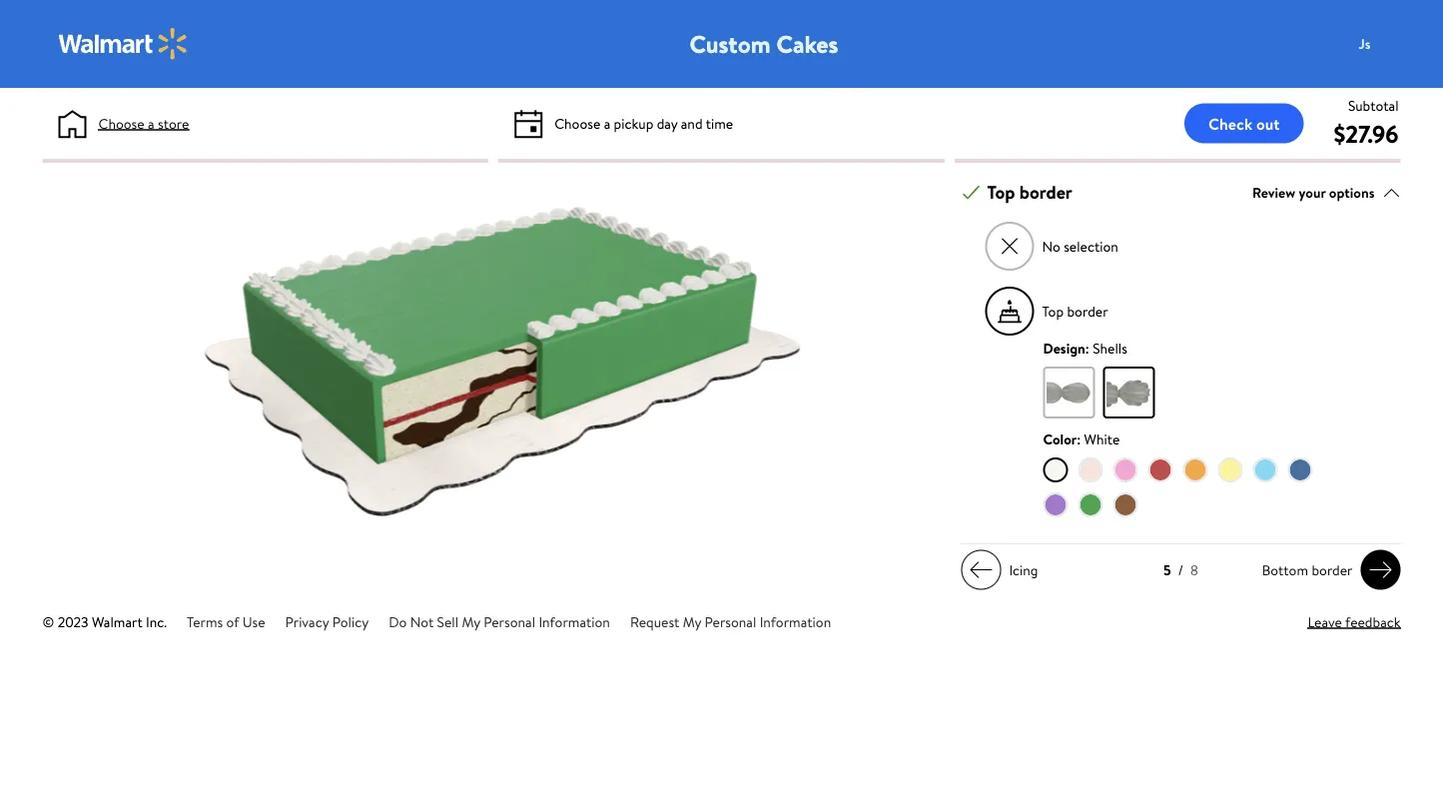 Task type: locate. For each thing, give the bounding box(es) containing it.
choose left store at left
[[98, 113, 145, 133]]

subtotal $27.96
[[1334, 95, 1399, 150]]

pickup
[[614, 113, 654, 133]]

2 personal from the left
[[705, 612, 757, 632]]

a left store at left
[[148, 113, 154, 133]]

leave feedback button
[[1308, 612, 1401, 633]]

remove image
[[999, 235, 1021, 257]]

1 horizontal spatial information
[[760, 612, 831, 632]]

2 information from the left
[[760, 612, 831, 632]]

icing
[[1010, 560, 1039, 580]]

request my personal information
[[630, 612, 831, 632]]

icon for continue arrow image left icing
[[970, 558, 994, 582]]

top border up design : shells
[[1043, 301, 1109, 321]]

© 2023 walmart inc.
[[42, 612, 167, 632]]

personal
[[484, 612, 536, 632], [705, 612, 757, 632]]

: left white on the bottom right of page
[[1077, 429, 1081, 449]]

top border for no selection
[[988, 180, 1073, 205]]

inc.
[[146, 612, 167, 632]]

1 a from the left
[[148, 113, 154, 133]]

custom cakes
[[690, 27, 839, 60]]

1 icon for continue arrow image from the left
[[970, 558, 994, 582]]

review your options element
[[1253, 182, 1375, 203]]

icon for continue arrow image up feedback
[[1369, 558, 1393, 582]]

options
[[1330, 182, 1375, 202]]

custom
[[690, 27, 771, 60]]

bottom border
[[1263, 560, 1353, 580]]

: left shells
[[1086, 338, 1090, 358]]

top for no selection
[[988, 180, 1016, 205]]

not
[[410, 612, 434, 632]]

my right sell
[[462, 612, 480, 632]]

1 horizontal spatial :
[[1086, 338, 1090, 358]]

request
[[630, 612, 680, 632]]

0 vertical spatial border
[[1020, 180, 1073, 205]]

feedback
[[1346, 612, 1401, 632]]

1 horizontal spatial choose
[[555, 113, 601, 133]]

review
[[1253, 182, 1296, 202]]

0 horizontal spatial personal
[[484, 612, 536, 632]]

design : shells
[[1044, 338, 1128, 358]]

leave
[[1308, 612, 1343, 632]]

check out button
[[1185, 103, 1304, 143]]

icing link
[[962, 550, 1047, 590]]

design
[[1044, 338, 1086, 358]]

border
[[1020, 180, 1073, 205], [1067, 301, 1109, 321], [1312, 560, 1353, 580]]

privacy policy link
[[285, 612, 369, 632]]

top
[[988, 180, 1016, 205], [1043, 301, 1064, 321]]

:
[[1086, 338, 1090, 358], [1077, 429, 1081, 449]]

top border up remove icon
[[988, 180, 1073, 205]]

top border
[[988, 180, 1073, 205], [1043, 301, 1109, 321]]

0 horizontal spatial :
[[1077, 429, 1081, 449]]

personal right sell
[[484, 612, 536, 632]]

information
[[539, 612, 610, 632], [760, 612, 831, 632]]

choose for choose a store
[[98, 113, 145, 133]]

choose for choose a pickup day and time
[[555, 113, 601, 133]]

js button
[[1345, 24, 1425, 64]]

2 vertical spatial border
[[1312, 560, 1353, 580]]

1 vertical spatial :
[[1077, 429, 1081, 449]]

out
[[1257, 112, 1280, 134]]

a
[[148, 113, 154, 133], [604, 113, 611, 133]]

top right ok image
[[988, 180, 1016, 205]]

0 horizontal spatial choose
[[98, 113, 145, 133]]

1 choose from the left
[[98, 113, 145, 133]]

choose
[[98, 113, 145, 133], [555, 113, 601, 133]]

top up design
[[1043, 301, 1064, 321]]

do not sell my personal information link
[[389, 612, 610, 632]]

a for pickup
[[604, 113, 611, 133]]

2 icon for continue arrow image from the left
[[1369, 558, 1393, 582]]

1 horizontal spatial icon for continue arrow image
[[1369, 558, 1393, 582]]

choose left pickup on the top left of the page
[[555, 113, 601, 133]]

border right bottom
[[1312, 560, 1353, 580]]

border for no selection
[[1020, 180, 1073, 205]]

0 horizontal spatial my
[[462, 612, 480, 632]]

no
[[1043, 236, 1061, 256]]

review your options
[[1253, 182, 1375, 202]]

0 horizontal spatial information
[[539, 612, 610, 632]]

: for color
[[1077, 429, 1081, 449]]

choose a store
[[98, 113, 189, 133]]

0 horizontal spatial icon for continue arrow image
[[970, 558, 994, 582]]

my right request
[[683, 612, 702, 632]]

5
[[1164, 561, 1172, 580]]

2 a from the left
[[604, 113, 611, 133]]

1 vertical spatial border
[[1067, 301, 1109, 321]]

0 horizontal spatial top
[[988, 180, 1016, 205]]

$27.96
[[1334, 117, 1399, 150]]

store
[[158, 113, 189, 133]]

2 choose from the left
[[555, 113, 601, 133]]

0 vertical spatial top
[[988, 180, 1016, 205]]

1 horizontal spatial top
[[1043, 301, 1064, 321]]

use
[[243, 612, 265, 632]]

shells
[[1093, 338, 1128, 358]]

1 horizontal spatial a
[[604, 113, 611, 133]]

personal right request
[[705, 612, 757, 632]]

1 vertical spatial top
[[1043, 301, 1064, 321]]

a inside choose a store link
[[148, 113, 154, 133]]

8
[[1191, 561, 1199, 580]]

0 horizontal spatial a
[[148, 113, 154, 133]]

do
[[389, 612, 407, 632]]

0 vertical spatial top border
[[988, 180, 1073, 205]]

check out
[[1209, 112, 1280, 134]]

border up design : shells
[[1067, 301, 1109, 321]]

1 vertical spatial top border
[[1043, 301, 1109, 321]]

a left pickup on the top left of the page
[[604, 113, 611, 133]]

ok image
[[963, 183, 981, 201]]

border for shells
[[1067, 301, 1109, 321]]

choose a pickup day and time
[[555, 113, 734, 133]]

0 vertical spatial :
[[1086, 338, 1090, 358]]

border up "no"
[[1020, 180, 1073, 205]]

1 my from the left
[[462, 612, 480, 632]]

1 horizontal spatial my
[[683, 612, 702, 632]]

my
[[462, 612, 480, 632], [683, 612, 702, 632]]

request my personal information link
[[630, 612, 831, 632]]

1 horizontal spatial personal
[[705, 612, 757, 632]]

icon for continue arrow image
[[970, 558, 994, 582], [1369, 558, 1393, 582]]



Task type: describe. For each thing, give the bounding box(es) containing it.
5 / 8
[[1164, 561, 1199, 580]]

color
[[1044, 429, 1077, 449]]

top for shells
[[1043, 301, 1064, 321]]

©
[[42, 612, 54, 632]]

and
[[681, 113, 703, 133]]

white
[[1085, 429, 1120, 449]]

2 my from the left
[[683, 612, 702, 632]]

terms
[[187, 612, 223, 632]]

1 information from the left
[[539, 612, 610, 632]]

/
[[1179, 561, 1184, 580]]

: for design
[[1086, 338, 1090, 358]]

bottom
[[1263, 560, 1309, 580]]

leave feedback
[[1308, 612, 1401, 632]]

2023
[[58, 612, 88, 632]]

check
[[1209, 112, 1253, 134]]

do not sell my personal information
[[389, 612, 610, 632]]

1 personal from the left
[[484, 612, 536, 632]]

choose a store link
[[98, 113, 189, 134]]

policy
[[332, 612, 369, 632]]

icon for continue arrow image inside bottom border link
[[1369, 558, 1393, 582]]

subtotal
[[1349, 95, 1399, 115]]

of
[[226, 612, 239, 632]]

selection
[[1064, 236, 1119, 256]]

time
[[706, 113, 734, 133]]

bottom border link
[[1255, 550, 1401, 590]]

terms of use
[[187, 612, 265, 632]]

border inside bottom border link
[[1312, 560, 1353, 580]]

up arrow image
[[1383, 183, 1401, 201]]

a for store
[[148, 113, 154, 133]]

back to walmart.com image
[[58, 28, 188, 60]]

terms of use link
[[187, 612, 265, 632]]

color : white
[[1044, 429, 1120, 449]]

privacy policy
[[285, 612, 369, 632]]

privacy
[[285, 612, 329, 632]]

walmart
[[92, 612, 143, 632]]

icon for continue arrow image inside icing link
[[970, 558, 994, 582]]

your
[[1299, 182, 1326, 202]]

cakes
[[777, 27, 839, 60]]

review your options link
[[1253, 179, 1401, 206]]

js
[[1359, 34, 1371, 53]]

day
[[657, 113, 678, 133]]

top border for shells
[[1043, 301, 1109, 321]]

sell
[[437, 612, 459, 632]]

no selection
[[1043, 236, 1119, 256]]



Task type: vqa. For each thing, say whether or not it's contained in the screenshot.
Sign corresponding to Holiday fashion gift guide
no



